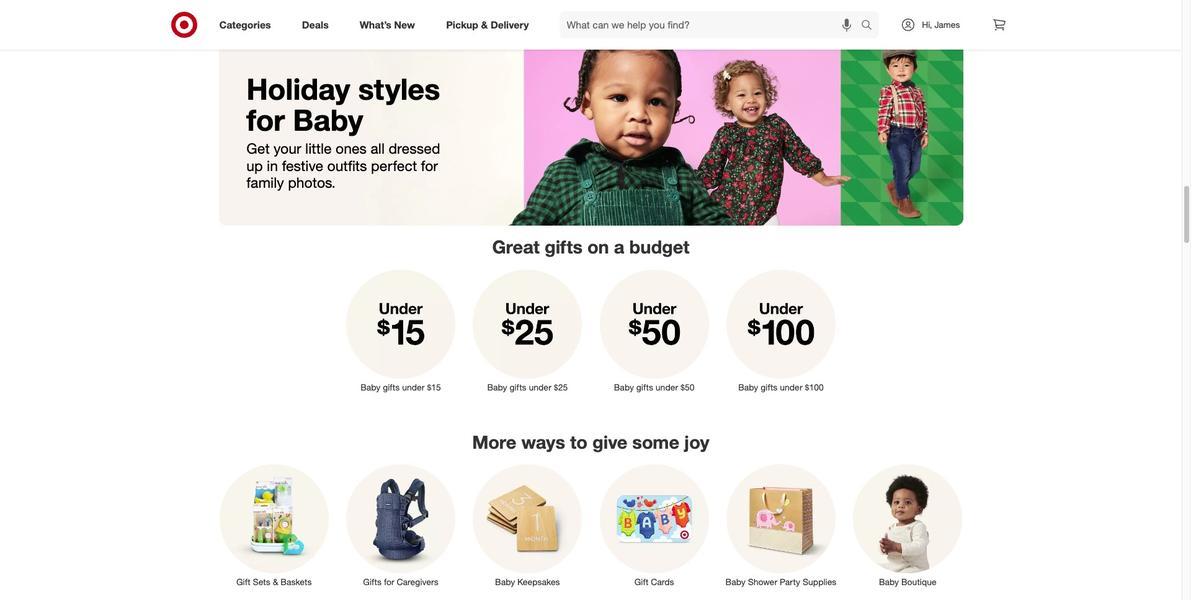 Task type: locate. For each thing, give the bounding box(es) containing it.
baby boutique link
[[844, 462, 971, 589]]

under for $15
[[402, 382, 425, 392]]

3 under from the left
[[656, 382, 678, 392]]

supplies
[[803, 577, 837, 588]]

$15
[[427, 382, 441, 392]]

festive left outfits
[[282, 157, 323, 174]]

1 vertical spatial festive
[[282, 157, 323, 174]]

gifts left $100
[[761, 382, 778, 392]]

gift left sets on the bottom left
[[236, 577, 250, 588]]

what's new link
[[349, 11, 431, 38]]

baby keepsakes link
[[464, 462, 591, 589]]

gifts left on
[[545, 236, 583, 258]]

for
[[246, 102, 285, 138], [421, 157, 438, 174], [384, 577, 394, 588]]

1 vertical spatial &
[[273, 577, 278, 588]]

0 horizontal spatial festive
[[282, 157, 323, 174]]

under for $50
[[656, 382, 678, 392]]

a
[[614, 236, 624, 258]]

pickup
[[446, 18, 478, 31]]

baby boutique
[[879, 577, 937, 588]]

in
[[682, 5, 689, 17], [267, 157, 278, 174]]

under left $15
[[402, 382, 425, 392]]

1 gift from the left
[[236, 577, 250, 588]]

What can we help you find? suggestions appear below search field
[[559, 11, 864, 38]]

for right "perfect"
[[421, 157, 438, 174]]

0 horizontal spatial &
[[273, 577, 278, 588]]

all
[[371, 140, 385, 157]]

gifts
[[363, 577, 382, 588]]

keepsakes
[[517, 577, 560, 588]]

delivery
[[491, 18, 529, 31]]

perfect
[[371, 157, 417, 174]]

get
[[246, 140, 270, 157]]

pickup & delivery link
[[436, 11, 544, 38]]

gift sets & baskets
[[236, 577, 312, 588]]

1 horizontal spatial for
[[384, 577, 394, 588]]

under left $50
[[656, 382, 678, 392]]

1 horizontal spatial festive
[[692, 5, 721, 17]]

for right gifts
[[384, 577, 394, 588]]

0 vertical spatial in
[[682, 5, 689, 17]]

baby gifts under $25 link
[[464, 267, 591, 394]]

0 vertical spatial &
[[481, 18, 488, 31]]

in right cozy
[[682, 5, 689, 17]]

gifts for $25
[[510, 382, 526, 392]]

holiday styles for baby get your little ones all dressed up in festive outfits perfect for family photos.
[[246, 72, 440, 191]]

great gifts on a budget
[[492, 236, 690, 258]]

them
[[633, 5, 656, 17]]

gifts for $50
[[636, 382, 653, 392]]

2 gift from the left
[[635, 577, 649, 588]]

& right sets on the bottom left
[[273, 577, 278, 588]]

1 vertical spatial for
[[421, 157, 438, 174]]

baby for baby gifts under $50
[[614, 382, 634, 392]]

gift for gift sets & baskets
[[236, 577, 250, 588]]

gifts
[[545, 236, 583, 258], [383, 382, 400, 392], [510, 382, 526, 392], [636, 382, 653, 392], [761, 382, 778, 392]]

baby shower party supplies link
[[718, 462, 844, 589]]

under inside 'link'
[[780, 382, 803, 392]]

boutique
[[901, 577, 937, 588]]

2 vertical spatial for
[[384, 577, 394, 588]]

to
[[570, 431, 587, 453]]

1 under from the left
[[402, 382, 425, 392]]

gifts for $15
[[383, 382, 400, 392]]

caregivers
[[397, 577, 438, 588]]

for up 'get' at the top of page
[[246, 102, 285, 138]]

2 under from the left
[[529, 382, 551, 392]]

search
[[856, 20, 886, 32]]

what's
[[360, 18, 391, 31]]

1 vertical spatial in
[[267, 157, 278, 174]]

baby keepsakes
[[495, 577, 560, 588]]

baby gifts under $50
[[614, 382, 695, 392]]

gift left cards
[[635, 577, 649, 588]]

in inside holiday styles for baby get your little ones all dressed up in festive outfits perfect for family photos.
[[267, 157, 278, 174]]

gift
[[236, 577, 250, 588], [635, 577, 649, 588]]

keep them cozy in festive pjs from $10 .
[[607, 5, 786, 17]]

joy
[[684, 431, 710, 453]]

cards
[[651, 577, 674, 588]]

.
[[783, 5, 786, 17]]

0 horizontal spatial for
[[246, 102, 285, 138]]

party
[[780, 577, 800, 588]]

under left $100
[[780, 382, 803, 392]]

gifts for $100
[[761, 382, 778, 392]]

4 under from the left
[[780, 382, 803, 392]]

1 horizontal spatial gift
[[635, 577, 649, 588]]

under left '$25'
[[529, 382, 551, 392]]

baby gifts under $25
[[487, 382, 568, 392]]

on
[[588, 236, 609, 258]]

festive
[[692, 5, 721, 17], [282, 157, 323, 174]]

pjs
[[724, 5, 740, 17]]

up
[[246, 157, 263, 174]]

under
[[402, 382, 425, 392], [529, 382, 551, 392], [656, 382, 678, 392], [780, 382, 803, 392]]

gift sets & baskets link
[[211, 462, 337, 589]]

hi, james
[[922, 19, 960, 30]]

cozy
[[658, 5, 679, 17]]

baby gifts under $100 link
[[718, 267, 844, 394]]

gifts inside 'link'
[[761, 382, 778, 392]]

from
[[742, 5, 764, 17]]

gifts left $50
[[636, 382, 653, 392]]

gifts left $15
[[383, 382, 400, 392]]

baby
[[293, 102, 363, 138], [361, 382, 380, 392], [487, 382, 507, 392], [614, 382, 634, 392], [738, 382, 758, 392], [495, 577, 515, 588], [726, 577, 746, 588], [879, 577, 899, 588]]

0 horizontal spatial in
[[267, 157, 278, 174]]

1 horizontal spatial in
[[682, 5, 689, 17]]

$100
[[805, 382, 824, 392]]

&
[[481, 18, 488, 31], [273, 577, 278, 588]]

baby for baby boutique
[[879, 577, 899, 588]]

shower
[[748, 577, 777, 588]]

0 horizontal spatial gift
[[236, 577, 250, 588]]

gifts left '$25'
[[510, 382, 526, 392]]

in right up
[[267, 157, 278, 174]]

baby shower party supplies
[[726, 577, 837, 588]]

festive left "pjs"
[[692, 5, 721, 17]]

$25
[[554, 382, 568, 392]]

more
[[472, 431, 516, 453]]

gift cards
[[635, 577, 674, 588]]

under for $25
[[529, 382, 551, 392]]

& right pickup
[[481, 18, 488, 31]]

0 vertical spatial for
[[246, 102, 285, 138]]

search button
[[856, 11, 886, 41]]



Task type: describe. For each thing, give the bounding box(es) containing it.
dressed
[[389, 140, 440, 157]]

baby gifts under $100
[[738, 382, 824, 392]]

deals link
[[291, 11, 344, 38]]

photos.
[[288, 174, 336, 191]]

under for $100
[[780, 382, 803, 392]]

deals
[[302, 18, 329, 31]]

sets
[[253, 577, 270, 588]]

gift for gift cards
[[635, 577, 649, 588]]

ways
[[521, 431, 565, 453]]

gifts for caregivers
[[363, 577, 438, 588]]

0 vertical spatial festive
[[692, 5, 721, 17]]

baby gifts under $15
[[361, 382, 441, 392]]

gifts for a
[[545, 236, 583, 258]]

give
[[592, 431, 627, 453]]

family
[[246, 174, 284, 191]]

pickup & delivery
[[446, 18, 529, 31]]

what's new
[[360, 18, 415, 31]]

baby for baby gifts under $15
[[361, 382, 380, 392]]

$10
[[767, 5, 783, 17]]

james
[[935, 19, 960, 30]]

baby gifts under $15 link
[[337, 267, 464, 394]]

ones
[[336, 140, 367, 157]]

outfits
[[327, 157, 367, 174]]

baby for baby shower party supplies
[[726, 577, 746, 588]]

1 horizontal spatial &
[[481, 18, 488, 31]]

hi,
[[922, 19, 932, 30]]

styles
[[358, 72, 440, 107]]

baskets
[[281, 577, 312, 588]]

for inside "gifts for caregivers" link
[[384, 577, 394, 588]]

great
[[492, 236, 540, 258]]

some
[[632, 431, 679, 453]]

festive inside holiday styles for baby get your little ones all dressed up in festive outfits perfect for family photos.
[[282, 157, 323, 174]]

more ways to give some joy
[[472, 431, 710, 453]]

baby for baby gifts under $100
[[738, 382, 758, 392]]

budget
[[629, 236, 690, 258]]

keep
[[607, 5, 630, 17]]

baby gifts under $50 link
[[591, 267, 718, 394]]

baby for baby keepsakes
[[495, 577, 515, 588]]

baby inside holiday styles for baby get your little ones all dressed up in festive outfits perfect for family photos.
[[293, 102, 363, 138]]

gift cards link
[[591, 462, 718, 589]]

holiday
[[246, 72, 350, 107]]

2 horizontal spatial for
[[421, 157, 438, 174]]

$50
[[681, 382, 695, 392]]

gifts for caregivers link
[[337, 462, 464, 589]]

baby for baby gifts under $25
[[487, 382, 507, 392]]

your
[[274, 140, 301, 157]]

categories
[[219, 18, 271, 31]]

new
[[394, 18, 415, 31]]

categories link
[[209, 11, 286, 38]]

little
[[305, 140, 332, 157]]



Task type: vqa. For each thing, say whether or not it's contained in the screenshot.
the rightmost Gift
yes



